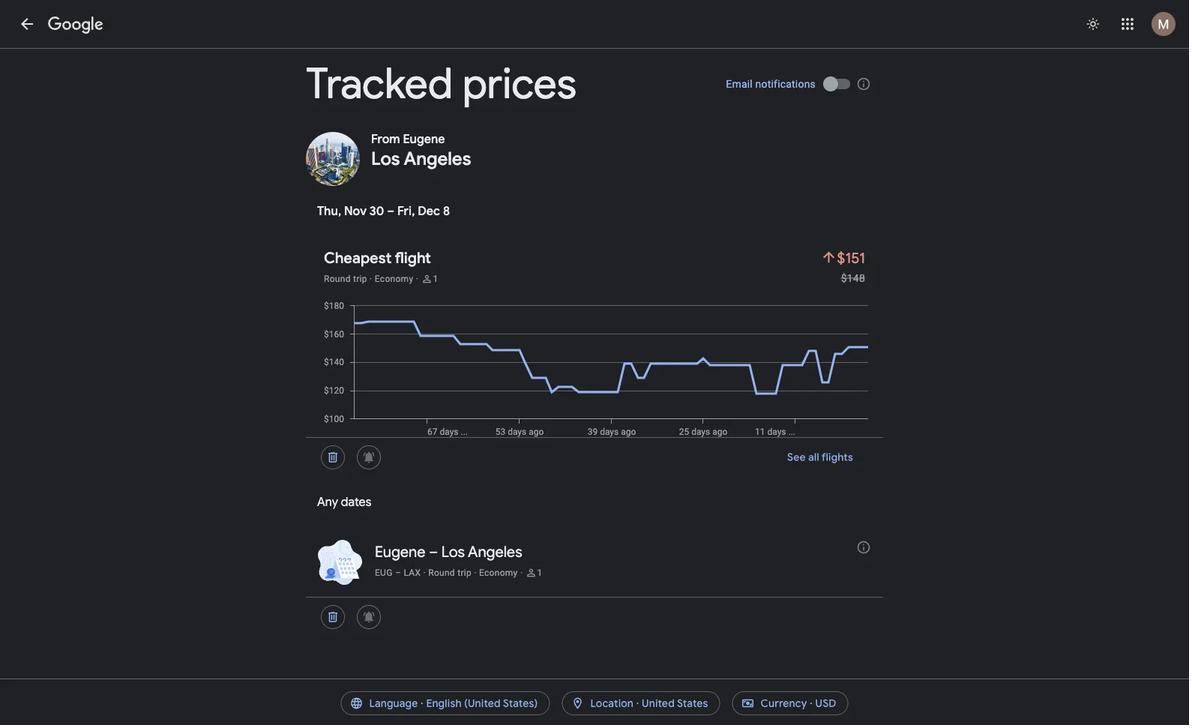 Task type: vqa. For each thing, say whether or not it's contained in the screenshot.
Thu, Nov 30 – Fri, Dec 8
yes



Task type: locate. For each thing, give the bounding box(es) containing it.
eugene  –  los angeles
[[375, 542, 522, 561]]

thu, nov 30 – fri, dec 8
[[317, 204, 450, 219]]

– for eugene
[[429, 542, 438, 561]]

price history graph application
[[318, 300, 883, 437]]

eug – lax round trip economy
[[375, 568, 518, 578]]

round down cheapest
[[324, 274, 351, 284]]

eugene up lax
[[375, 542, 426, 561]]

1 horizontal spatial economy
[[479, 568, 518, 578]]

see
[[787, 451, 806, 464]]

angeles inside 'from eugene los angeles'
[[404, 147, 471, 170]]

united
[[642, 697, 675, 710]]

angeles up eug – lax round trip economy
[[468, 542, 522, 561]]

los
[[371, 147, 400, 170], [442, 542, 465, 561]]

0 horizontal spatial round
[[324, 274, 351, 284]]

0 vertical spatial eugene
[[403, 132, 445, 147]]

trip down eugene  –  los angeles
[[458, 568, 472, 578]]

trip down cheapest
[[353, 274, 367, 284]]

from
[[371, 132, 400, 147]]

any
[[317, 495, 338, 510]]

cheapest flight
[[324, 248, 431, 267]]

angeles for from eugene los angeles
[[404, 147, 471, 170]]

1 horizontal spatial los
[[442, 542, 465, 561]]

0 horizontal spatial trip
[[353, 274, 367, 284]]

united states
[[642, 697, 708, 710]]

los up eug – lax round trip economy
[[442, 542, 465, 561]]

0 horizontal spatial 1
[[433, 274, 438, 284]]

0 vertical spatial –
[[387, 204, 395, 219]]

1 horizontal spatial 1
[[537, 568, 543, 578]]

1 vertical spatial los
[[442, 542, 465, 561]]

go back image
[[18, 15, 36, 33]]

1 vertical spatial angeles
[[468, 542, 522, 561]]

economy left 1 text field
[[479, 568, 518, 578]]

0 vertical spatial angeles
[[404, 147, 471, 170]]

los inside 'from eugene los angeles'
[[371, 147, 400, 170]]

eugene right the from
[[403, 132, 445, 147]]

language
[[369, 697, 418, 710]]

$148
[[841, 272, 865, 284]]

– left lax
[[395, 568, 401, 578]]

1 vertical spatial trip
[[458, 568, 472, 578]]

trip
[[353, 274, 367, 284], [458, 568, 472, 578]]

remove saved flight, round trip from eugene to los angeles.thu, nov 30 – fri, dec 8 image
[[315, 439, 351, 475]]

los down the from
[[371, 147, 400, 170]]

economy
[[375, 274, 414, 284], [479, 568, 518, 578]]

round
[[324, 274, 351, 284], [428, 568, 455, 578]]

0 horizontal spatial economy
[[375, 274, 414, 284]]

angeles up dec
[[404, 147, 471, 170]]

0 horizontal spatial los
[[371, 147, 400, 170]]

0 vertical spatial 1
[[433, 274, 438, 284]]

round down eugene  –  los angeles
[[428, 568, 455, 578]]

more info on tracking any dates image
[[856, 540, 871, 555]]

(united
[[464, 697, 501, 710]]

economy down cheapest flight
[[375, 274, 414, 284]]

los for eugene  –  los angeles
[[442, 542, 465, 561]]

– right 30
[[387, 204, 395, 219]]

1
[[433, 274, 438, 284], [537, 568, 543, 578]]

1 vertical spatial –
[[429, 542, 438, 561]]

round trip economy
[[324, 274, 414, 284]]

english (united states)
[[426, 697, 538, 710]]

–
[[387, 204, 395, 219], [429, 542, 438, 561], [395, 568, 401, 578]]

currency
[[761, 697, 807, 710]]

tracked prices
[[306, 57, 577, 111]]

1 vertical spatial 1
[[537, 568, 543, 578]]

151 US dollars text field
[[837, 248, 865, 267]]

0 vertical spatial los
[[371, 147, 400, 170]]

thu,
[[317, 204, 341, 219]]

angeles
[[404, 147, 471, 170], [468, 542, 522, 561]]

1 vertical spatial round
[[428, 568, 455, 578]]

notifications
[[756, 78, 816, 90]]

2 vertical spatial –
[[395, 568, 401, 578]]

eugene
[[403, 132, 445, 147], [375, 542, 426, 561]]

english
[[426, 697, 462, 710]]

states)
[[503, 697, 538, 710]]

– up eug – lax round trip economy
[[429, 542, 438, 561]]



Task type: describe. For each thing, give the bounding box(es) containing it.
angeles for eugene  –  los angeles
[[468, 542, 522, 561]]

tracked
[[306, 57, 453, 111]]

change appearance image
[[1075, 6, 1111, 42]]

1 vertical spatial eugene
[[375, 542, 426, 561]]

lax
[[404, 568, 421, 578]]

1 for 1 text field
[[537, 568, 543, 578]]

los for from eugene los angeles
[[371, 147, 400, 170]]

1 passenger text field
[[537, 567, 543, 579]]

– for eug
[[395, 568, 401, 578]]

see all flights
[[787, 451, 853, 464]]

8
[[443, 204, 450, 219]]

nov
[[344, 204, 367, 219]]

0 vertical spatial round
[[324, 274, 351, 284]]

dates
[[341, 495, 371, 510]]

remove saved flight image
[[315, 599, 351, 635]]

usd
[[816, 697, 837, 710]]

1 horizontal spatial round
[[428, 568, 455, 578]]

$151
[[837, 248, 865, 267]]

flights
[[822, 451, 853, 464]]

1 passenger text field
[[433, 273, 438, 285]]

148 US dollars text field
[[841, 272, 865, 284]]

location
[[590, 697, 634, 710]]

all
[[808, 451, 819, 464]]

1 vertical spatial economy
[[479, 568, 518, 578]]

cheapest
[[324, 248, 392, 267]]

from eugene los angeles
[[371, 132, 471, 170]]

30
[[370, 204, 384, 219]]

flight
[[395, 248, 431, 267]]

1 for 1 passenger text field
[[433, 274, 438, 284]]

email notifications
[[726, 78, 816, 90]]

email notifications image
[[856, 76, 871, 91]]

price history graph image
[[318, 300, 883, 437]]

eug
[[375, 568, 393, 578]]

0 vertical spatial economy
[[375, 274, 414, 284]]

states
[[677, 697, 708, 710]]

dec
[[418, 204, 440, 219]]

prices
[[463, 57, 577, 111]]

0 vertical spatial trip
[[353, 274, 367, 284]]

fri,
[[397, 204, 415, 219]]

1 horizontal spatial trip
[[458, 568, 472, 578]]

email
[[726, 78, 753, 90]]

eugene inside 'from eugene los angeles'
[[403, 132, 445, 147]]

any dates
[[317, 495, 371, 510]]



